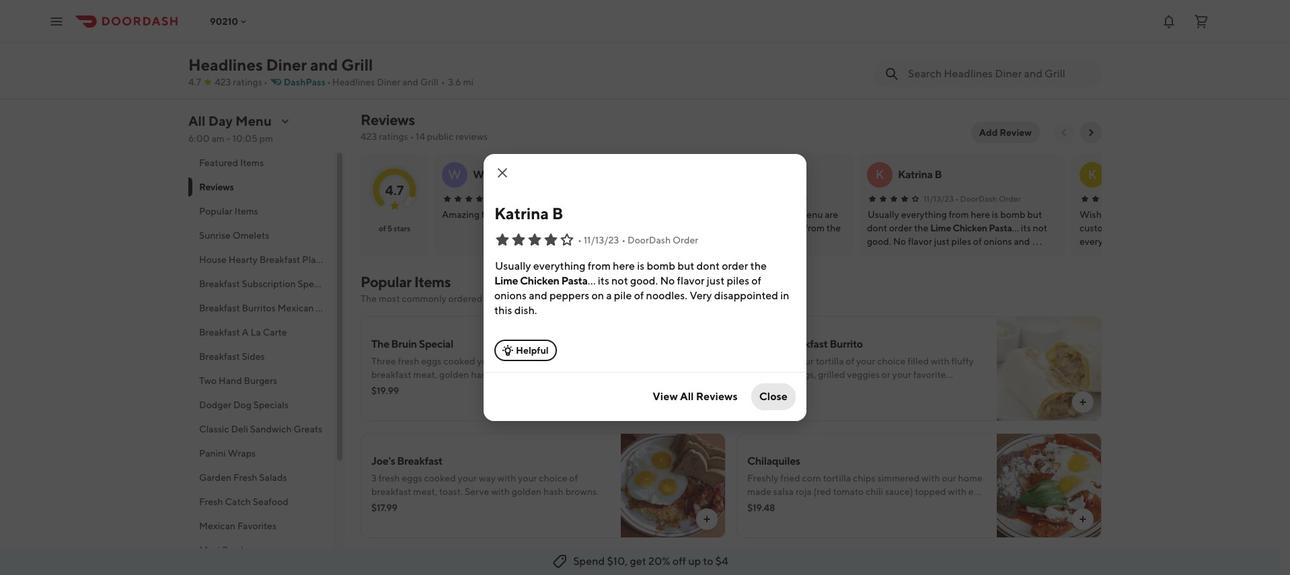 Task type: describe. For each thing, give the bounding box(es) containing it.
public
[[427, 131, 454, 142]]

like.
[[546, 383, 563, 394]]

pasta inside katrina b dialog
[[562, 275, 588, 287]]

breakfast a la carte
[[199, 327, 287, 338]]

0 items, open order cart image
[[1194, 13, 1210, 29]]

creamy
[[823, 500, 854, 511]]

1 vertical spatial chilaquiles image
[[997, 433, 1102, 538]]

6:00 am - 10:05 pm
[[188, 133, 273, 144]]

browns inside 'the bruin special three fresh eggs cooked your way with your choice of breakfast meat, golden hash browns and two fluffy pancakes. add fruits to pancakes if you'd like.'
[[493, 369, 525, 380]]

featured items
[[199, 157, 264, 168]]

2 horizontal spatial order
[[999, 194, 1021, 204]]

headlines for headlines diner and grill
[[188, 55, 263, 74]]

get
[[630, 555, 647, 568]]

sunrise omelets
[[199, 230, 270, 241]]

tortilla inside the chilaquiles freshly fried corn tortilla chips simmered with our home made salsa roja (red tomato chili sauce) topped with egg cooked your way, creamy avocado slices, sour cream and queso fresco. serve  with refried pinto beans.
[[824, 473, 852, 484]]

chili
[[866, 487, 884, 497]]

slices,
[[894, 500, 920, 511]]

pancakes, eggs & bacon ,sausage,special#3
[[878, 46, 970, 88]]

lime for bottommost lime chicken pasta button
[[495, 275, 518, 287]]

fluffy inside classic breakfast burrito large, soft flour  tortilla of your choice filled with fluffy scrambled eggs, grilled veggies or your favorite breakfast meat, golden hash browns and melty cheddar cheese.
[[952, 356, 974, 367]]

your inside the chilaquiles freshly fried corn tortilla chips simmered with our home made salsa roja (red tomato chili sauce) topped with egg cooked your way, creamy avocado slices, sour cream and queso fresco. serve  with refried pinto beans.
[[781, 500, 801, 511]]

hearty
[[229, 254, 258, 265]]

1 $19.99 button from the left
[[361, 0, 481, 96]]

0 vertical spatial all
[[188, 113, 206, 129]]

1 horizontal spatial 11/13/23
[[924, 194, 954, 204]]

$17.99
[[372, 503, 398, 514]]

omelets
[[233, 230, 270, 241]]

pinto
[[883, 514, 905, 524]]

golden inside 'the bruin special three fresh eggs cooked your way with your choice of breakfast meat, golden hash browns and two fluffy pancakes. add fruits to pancakes if you'd like.'
[[440, 369, 469, 380]]

add item to cart image
[[702, 397, 713, 408]]

1 horizontal spatial to
[[704, 555, 714, 568]]

lime chicken pasta inside katrina b dialog
[[495, 275, 588, 287]]

chilaquiles freshly fried corn tortilla chips simmered with our home made salsa roja (red tomato chili sauce) topped with egg cooked your way, creamy avocado slices, sour cream and queso fresco. serve  with refried pinto beans.
[[748, 455, 986, 524]]

browns.
[[566, 487, 599, 497]]

from
[[557, 293, 577, 304]]

11/13/23 inside katrina b dialog
[[584, 235, 619, 246]]

veggies
[[848, 369, 880, 380]]

6:00
[[188, 133, 210, 144]]

breakfast inside classic breakfast burrito large, soft flour  tortilla of your choice filled with fluffy scrambled eggs, grilled veggies or your favorite breakfast meat, golden hash browns and melty cheddar cheese.
[[783, 338, 828, 351]]

close undefined image
[[495, 165, 511, 181]]

2 horizontal spatial doordash
[[961, 194, 998, 204]]

mexican favorites
[[199, 521, 277, 532]]

eggs inside 'the bruin special three fresh eggs cooked your way with your choice of breakfast meat, golden hash browns and two fluffy pancakes. add fruits to pancakes if you'd like.'
[[421, 356, 442, 367]]

or
[[882, 369, 891, 380]]

breakfast sides button
[[188, 345, 334, 369]]

1 vertical spatial favorites
[[238, 521, 277, 532]]

popular for popular items the most commonly ordered items and dishes from this store
[[361, 273, 412, 291]]

dashpass
[[284, 77, 326, 87]]

refried
[[853, 514, 881, 524]]

mi
[[463, 77, 474, 87]]

fruits
[[436, 383, 458, 394]]

commonly
[[402, 293, 447, 304]]

items for popular items the most commonly ordered items and dishes from this store
[[414, 273, 451, 291]]

reviews for reviews 423 ratings • 14 public reviews
[[361, 111, 415, 129]]

a
[[242, 327, 249, 338]]

the inside popular items the most commonly ordered items and dishes from this store
[[361, 293, 377, 304]]

dodger dog specials button
[[188, 393, 334, 417]]

and inside the chilaquiles freshly fried corn tortilla chips simmered with our home made salsa roja (red tomato chili sauce) topped with egg cooked your way, creamy avocado slices, sour cream and queso fresco. serve  with refried pinto beans.
[[970, 500, 986, 511]]

beans.
[[907, 514, 935, 524]]

0 horizontal spatial 4.7
[[188, 77, 201, 87]]

$4
[[716, 555, 729, 568]]

items
[[485, 293, 508, 304]]

0 vertical spatial katrina b
[[898, 168, 942, 181]]

the big french toast image
[[1001, 0, 1120, 41]]

add inside 'the bruin special three fresh eggs cooked your way with your choice of breakfast meat, golden hash browns and two fluffy pancakes. add fruits to pancakes if you'd like.'
[[416, 383, 434, 394]]

pancakes
[[471, 383, 511, 394]]

panini wraps
[[199, 448, 256, 459]]

choice inside 'the bruin special three fresh eggs cooked your way with your choice of breakfast meat, golden hash browns and two fluffy pancakes. add fruits to pancakes if you'd like.'
[[559, 356, 587, 367]]

the inside 'the bruin special three fresh eggs cooked your way with your choice of breakfast meat, golden hash browns and two fluffy pancakes. add fruits to pancakes if you'd like.'
[[372, 338, 390, 351]]

Item Search search field
[[909, 67, 1092, 81]]

1 vertical spatial joe's breakfast image
[[621, 433, 726, 538]]

1 horizontal spatial order
[[786, 194, 808, 204]]

stars
[[394, 223, 411, 234]]

2 k from the left
[[1089, 168, 1097, 182]]

salads
[[259, 472, 287, 483]]

1 horizontal spatial pasta
[[990, 223, 1013, 234]]

and inside popular items the most commonly ordered items and dishes from this store
[[510, 293, 526, 304]]

toast.
[[440, 487, 463, 497]]

greats
[[294, 424, 323, 435]]

of 5 stars
[[379, 223, 411, 234]]

0 vertical spatial joe's breakfast image
[[617, 0, 736, 41]]

headlines for headlines diner and grill • 3.6 mi
[[332, 77, 375, 87]]

breakfast subscription specials button
[[188, 272, 334, 296]]

meat, inside the joe's breakfast 3 fresh  eggs cooked your way with your choice of breakfast meat, toast. serve with  golden hash browns. $17.99
[[413, 487, 438, 497]]

0 vertical spatial mexican
[[278, 303, 314, 314]]

2 $19.99 button from the left
[[1000, 0, 1121, 96]]

serve inside the joe's breakfast 3 fresh  eggs cooked your way with your choice of breakfast meat, toast. serve with  golden hash browns. $17.99
[[465, 487, 490, 497]]

sandwich
[[250, 424, 292, 435]]

$19.99 for 'the bruin special' image inside the $19.99 button
[[367, 63, 396, 73]]

hash inside classic breakfast burrito large, soft flour  tortilla of your choice filled with fluffy scrambled eggs, grilled veggies or your favorite breakfast meat, golden hash browns and melty cheddar cheese.
[[847, 383, 868, 394]]

katrina b dialog
[[484, 154, 807, 421]]

view
[[653, 390, 678, 403]]

90210
[[210, 16, 238, 27]]

burritos
[[242, 303, 276, 314]]

pancakes,
[[878, 46, 926, 59]]

add item to cart image for chilaquiles
[[1078, 514, 1089, 525]]

reviews for reviews
[[199, 182, 234, 192]]

$15.99
[[748, 386, 775, 396]]

pancakes.
[[372, 383, 414, 394]]

queso
[[748, 514, 774, 524]]

salsa
[[774, 487, 794, 497]]

two hand burgers button
[[188, 369, 334, 393]]

special
[[419, 338, 454, 351]]

1 vertical spatial lime chicken pasta button
[[495, 274, 588, 289]]

doordash inside katrina b dialog
[[628, 235, 671, 246]]

1 vertical spatial mexican
[[199, 521, 236, 532]]

0 vertical spatial lime chicken pasta
[[931, 223, 1013, 234]]

b inside dialog
[[552, 204, 564, 223]]

1 horizontal spatial classic breakfast burrito image
[[997, 316, 1102, 421]]

dashpass •
[[284, 77, 331, 87]]

home
[[959, 473, 983, 484]]

classic for deli
[[199, 424, 229, 435]]

choice inside classic breakfast burrito large, soft flour  tortilla of your choice filled with fluffy scrambled eggs, grilled veggies or your favorite breakfast meat, golden hash browns and melty cheddar cheese.
[[878, 356, 906, 367]]

three
[[372, 356, 396, 367]]

breakfast inside 'the bruin special three fresh eggs cooked your way with your choice of breakfast meat, golden hash browns and two fluffy pancakes. add fruits to pancakes if you'd like.'
[[372, 369, 412, 380]]

two hand burgers
[[199, 376, 277, 386]]

20%
[[649, 555, 671, 568]]

specials for dodger dog specials
[[253, 400, 289, 411]]

made
[[748, 487, 772, 497]]

breakfast subscription specials
[[199, 279, 333, 289]]

garden fresh salads
[[199, 472, 287, 483]]

1 vertical spatial fresh
[[199, 497, 223, 507]]

melty
[[921, 383, 945, 394]]

off
[[673, 555, 686, 568]]

1 horizontal spatial lime chicken pasta button
[[931, 221, 1013, 235]]

previous image
[[1059, 127, 1070, 138]]

chilaquiles
[[748, 455, 801, 468]]

eggs
[[928, 46, 952, 59]]

view all reviews
[[653, 390, 738, 403]]

3
[[372, 473, 377, 484]]

diner for headlines diner and grill • 3.6 mi
[[377, 77, 401, 87]]

bowls
[[222, 545, 248, 556]]

close button
[[752, 384, 796, 411]]

browns inside classic breakfast burrito large, soft flour  tortilla of your choice filled with fluffy scrambled eggs, grilled veggies or your favorite breakfast meat, golden hash browns and melty cheddar cheese.
[[870, 383, 901, 394]]

featured
[[199, 157, 238, 168]]

1 • doordash order from the left
[[742, 194, 808, 204]]

add item to cart image for classic breakfast burrito
[[1078, 397, 1089, 408]]

day
[[208, 113, 233, 129]]

classic breakfast burrito large, soft flour  tortilla of your choice filled with fluffy scrambled eggs, grilled veggies or your favorite breakfast meat, golden hash browns and melty cheddar cheese.
[[748, 338, 982, 407]]

of inside classic breakfast burrito large, soft flour  tortilla of your choice filled with fluffy scrambled eggs, grilled veggies or your favorite breakfast meat, golden hash browns and melty cheddar cheese.
[[846, 356, 855, 367]]

review
[[1000, 127, 1032, 138]]

simmered
[[878, 473, 920, 484]]

headlines diner and grill • 3.6 mi
[[332, 77, 474, 87]]

and inside 'the bruin special three fresh eggs cooked your way with your choice of breakfast meat, golden hash browns and two fluffy pancakes. add fruits to pancakes if you'd like.'
[[526, 369, 543, 380]]

classic for breakfast
[[748, 338, 781, 351]]

filled
[[908, 356, 930, 367]]

0 vertical spatial 423
[[215, 77, 231, 87]]

5
[[388, 223, 392, 234]]

reviews
[[456, 131, 488, 142]]

$19.48
[[748, 503, 775, 514]]

tomato
[[833, 487, 864, 497]]

sides
[[242, 351, 265, 362]]

0 vertical spatial chicken
[[953, 223, 988, 234]]

breakfast inside the joe's breakfast 3 fresh  eggs cooked your way with your choice of breakfast meat, toast. serve with  golden hash browns. $17.99
[[397, 455, 443, 468]]

1 vertical spatial 4.7
[[385, 182, 404, 198]]

cheddar
[[947, 383, 982, 394]]

cooked inside 'the bruin special three fresh eggs cooked your way with your choice of breakfast meat, golden hash browns and two fluffy pancakes. add fruits to pancakes if you'd like.'
[[444, 356, 476, 367]]

• inside reviews 423 ratings • 14 public reviews
[[410, 131, 414, 142]]

0 vertical spatial classic breakfast burrito image
[[489, 0, 608, 41]]

0 vertical spatial b
[[935, 168, 942, 181]]

$16.99
[[878, 77, 907, 88]]

fresh inside 'the bruin special three fresh eggs cooked your way with your choice of breakfast meat, golden hash browns and two fluffy pancakes. add fruits to pancakes if you'd like.'
[[398, 356, 420, 367]]

cheese.
[[748, 396, 780, 407]]

of inside 'the bruin special three fresh eggs cooked your way with your choice of breakfast meat, golden hash browns and two fluffy pancakes. add fruits to pancakes if you'd like.'
[[589, 356, 598, 367]]

mexi
[[199, 545, 220, 556]]

(red
[[814, 487, 832, 497]]

fried
[[781, 473, 801, 484]]

and up dashpass •
[[310, 55, 338, 74]]

p
[[516, 168, 523, 181]]

deli
[[231, 424, 248, 435]]



Task type: vqa. For each thing, say whether or not it's contained in the screenshot.


Task type: locate. For each thing, give the bounding box(es) containing it.
katrina inside dialog
[[495, 204, 549, 223]]

breakfast burritos mexican morning favorites button
[[188, 296, 393, 320]]

0 vertical spatial chilaquiles image
[[745, 0, 864, 41]]

cooked inside the chilaquiles freshly fried corn tortilla chips simmered with our home made salsa roja (red tomato chili sauce) topped with egg cooked your way, creamy avocado slices, sour cream and queso fresco. serve  with refried pinto beans.
[[748, 500, 780, 511]]

1 vertical spatial way
[[479, 473, 496, 484]]

serve down the way,
[[806, 514, 830, 524]]

popular up sunrise
[[199, 206, 233, 217]]

0 vertical spatial fresh
[[233, 472, 257, 483]]

hand
[[219, 376, 242, 386]]

0 horizontal spatial 423
[[215, 77, 231, 87]]

open menu image
[[48, 13, 65, 29]]

0 horizontal spatial lime chicken pasta button
[[495, 274, 588, 289]]

1 vertical spatial meat,
[[790, 383, 814, 394]]

0 vertical spatial fresh
[[398, 356, 420, 367]]

2 horizontal spatial hash
[[847, 383, 868, 394]]

hash inside the joe's breakfast 3 fresh  eggs cooked your way with your choice of breakfast meat, toast. serve with  golden hash browns. $17.99
[[544, 487, 564, 497]]

lime
[[931, 223, 952, 234], [495, 275, 518, 287]]

with
[[517, 356, 536, 367], [931, 356, 950, 367], [498, 473, 516, 484], [922, 473, 941, 484], [491, 487, 510, 497], [948, 487, 967, 497], [832, 514, 851, 524]]

items for popular items
[[235, 206, 258, 217]]

1 horizontal spatial grill
[[421, 77, 439, 87]]

of down burrito
[[846, 356, 855, 367]]

ratings down reviews link
[[379, 131, 408, 142]]

headlines
[[188, 55, 263, 74], [332, 77, 375, 87]]

mexican
[[278, 303, 314, 314], [199, 521, 236, 532]]

1 vertical spatial diner
[[377, 77, 401, 87]]

sauce)
[[886, 487, 914, 497]]

1 vertical spatial cooked
[[424, 473, 456, 484]]

423 up day
[[215, 77, 231, 87]]

add left review
[[980, 127, 998, 138]]

grilled
[[819, 369, 846, 380]]

fluffy
[[952, 356, 974, 367], [563, 369, 585, 380]]

0 vertical spatial way
[[498, 356, 515, 367]]

menu
[[236, 113, 272, 129]]

0 horizontal spatial all
[[188, 113, 206, 129]]

next image
[[1086, 127, 1097, 138]]

tortilla up grilled
[[816, 356, 844, 367]]

sunrise omelets button
[[188, 223, 334, 248]]

popular items the most commonly ordered items and dishes from this store
[[361, 273, 618, 304]]

serve inside the chilaquiles freshly fried corn tortilla chips simmered with our home made salsa roja (red tomato chili sauce) topped with egg cooked your way, creamy avocado slices, sour cream and queso fresco. serve  with refried pinto beans.
[[806, 514, 830, 524]]

reviews inside button
[[696, 390, 738, 403]]

1 vertical spatial to
[[704, 555, 714, 568]]

eggs
[[421, 356, 442, 367], [402, 473, 422, 484]]

1 horizontal spatial b
[[935, 168, 942, 181]]

0 vertical spatial favorites
[[354, 303, 393, 314]]

0 vertical spatial cooked
[[444, 356, 476, 367]]

classic deli sandwich greats
[[199, 424, 323, 435]]

serve right toast. at left
[[465, 487, 490, 497]]

and up "you'd"
[[526, 369, 543, 380]]

to right fruits
[[460, 383, 469, 394]]

1 vertical spatial eggs
[[402, 473, 422, 484]]

eggs inside the joe's breakfast 3 fresh  eggs cooked your way with your choice of breakfast meat, toast. serve with  golden hash browns. $17.99
[[402, 473, 422, 484]]

423 inside reviews 423 ratings • 14 public reviews
[[361, 131, 377, 142]]

notification bell image
[[1162, 13, 1178, 29]]

1 vertical spatial hash
[[847, 383, 868, 394]]

featured items button
[[188, 151, 334, 175]]

$19.99 down three
[[372, 386, 399, 396]]

1 vertical spatial lime chicken pasta
[[495, 275, 588, 287]]

cooked inside the joe's breakfast 3 fresh  eggs cooked your way with your choice of breakfast meat, toast. serve with  golden hash browns. $17.99
[[424, 473, 456, 484]]

1 horizontal spatial ratings
[[379, 131, 408, 142]]

golden down grilled
[[816, 383, 846, 394]]

0 horizontal spatial mexican
[[199, 521, 236, 532]]

2 • doordash order from the left
[[956, 194, 1021, 204]]

0 horizontal spatial katrina
[[495, 204, 549, 223]]

the bruin special image
[[361, 0, 481, 41], [621, 316, 726, 421]]

breakfast up 'pancakes.'
[[372, 369, 412, 380]]

1 vertical spatial golden
[[816, 383, 846, 394]]

the up three
[[372, 338, 390, 351]]

1 vertical spatial popular
[[361, 273, 412, 291]]

popular inside button
[[199, 206, 233, 217]]

sour
[[922, 500, 940, 511]]

1 vertical spatial the bruin special image
[[621, 316, 726, 421]]

add item to cart image
[[1078, 397, 1089, 408], [702, 514, 713, 525], [1078, 514, 1089, 525]]

,sausage,special#3
[[878, 75, 970, 88]]

0 horizontal spatial katrina b
[[495, 204, 564, 223]]

breakfast down house
[[199, 279, 240, 289]]

0 vertical spatial reviews
[[361, 111, 415, 129]]

items for featured items
[[240, 157, 264, 168]]

the
[[361, 293, 377, 304], [372, 338, 390, 351]]

0 vertical spatial katrina
[[898, 168, 933, 181]]

0 horizontal spatial chicken
[[520, 275, 560, 287]]

classic up "large,"
[[748, 338, 781, 351]]

doordash
[[747, 194, 784, 204], [961, 194, 998, 204], [628, 235, 671, 246]]

4.7 up of 5 stars
[[385, 182, 404, 198]]

0 horizontal spatial ratings
[[233, 77, 262, 87]]

joe's
[[372, 455, 395, 468]]

diner up reviews link
[[377, 77, 401, 87]]

classic inside classic breakfast burrito large, soft flour  tortilla of your choice filled with fluffy scrambled eggs, grilled veggies or your favorite breakfast meat, golden hash browns and melty cheddar cheese.
[[748, 338, 781, 351]]

mexi bowls
[[199, 545, 248, 556]]

0 vertical spatial lime chicken pasta button
[[931, 221, 1013, 235]]

1 horizontal spatial golden
[[512, 487, 542, 497]]

headlines up the 423 ratings •
[[188, 55, 263, 74]]

ratings down headlines diner and grill
[[233, 77, 262, 87]]

you'd
[[520, 383, 544, 394]]

subscription
[[242, 279, 296, 289]]

two
[[199, 376, 217, 386]]

1 horizontal spatial reviews
[[361, 111, 415, 129]]

breakfast right joe's
[[397, 455, 443, 468]]

diner up the dashpass
[[266, 55, 307, 74]]

luxe breakfast burrito image
[[621, 551, 726, 575]]

0 vertical spatial browns
[[493, 369, 525, 380]]

1 horizontal spatial chilaquiles image
[[997, 433, 1102, 538]]

eggs,
[[794, 369, 817, 380]]

breakfast inside classic breakfast burrito large, soft flour  tortilla of your choice filled with fluffy scrambled eggs, grilled veggies or your favorite breakfast meat, golden hash browns and melty cheddar cheese.
[[748, 383, 788, 394]]

0 horizontal spatial favorites
[[238, 521, 277, 532]]

1 vertical spatial breakfast
[[748, 383, 788, 394]]

1 horizontal spatial fluffy
[[952, 356, 974, 367]]

fresh down bruin
[[398, 356, 420, 367]]

1 horizontal spatial • doordash order
[[956, 194, 1021, 204]]

pancakes, eggs & bacon ,sausage,special#3 image
[[873, 0, 992, 41]]

this
[[579, 293, 594, 304]]

if
[[513, 383, 518, 394]]

to inside 'the bruin special three fresh eggs cooked your way with your choice of breakfast meat, golden hash browns and two fluffy pancakes. add fruits to pancakes if you'd like.'
[[460, 383, 469, 394]]

0 vertical spatial meat,
[[413, 369, 438, 380]]

grill for headlines diner and grill
[[341, 55, 373, 74]]

headlines right dashpass •
[[332, 77, 375, 87]]

1 horizontal spatial serve
[[806, 514, 830, 524]]

choice up the or
[[878, 356, 906, 367]]

fresco.
[[776, 514, 804, 524]]

all up the 6:00
[[188, 113, 206, 129]]

1 horizontal spatial headlines
[[332, 77, 375, 87]]

tortilla up tomato
[[824, 473, 852, 484]]

fresh up fresh catch seafood
[[233, 472, 257, 483]]

all inside button
[[680, 390, 694, 403]]

lime chicken pasta
[[931, 223, 1013, 234], [495, 275, 588, 287]]

panini
[[199, 448, 226, 459]]

items
[[240, 157, 264, 168], [235, 206, 258, 217], [414, 273, 451, 291]]

1 horizontal spatial fresh
[[233, 472, 257, 483]]

avocado
[[856, 500, 892, 511]]

golden up fruits
[[440, 369, 469, 380]]

breakfast inside the joe's breakfast 3 fresh  eggs cooked your way with your choice of breakfast meat, toast. serve with  golden hash browns. $17.99
[[372, 487, 412, 497]]

0 horizontal spatial golden
[[440, 369, 469, 380]]

$19.99 for the big french toast image
[[1006, 63, 1035, 73]]

fresh catch seafood
[[199, 497, 289, 507]]

katrina b inside dialog
[[495, 204, 564, 223]]

choice
[[559, 356, 587, 367], [878, 356, 906, 367], [539, 473, 568, 484]]

popular up most in the left bottom of the page
[[361, 273, 412, 291]]

fresh inside the joe's breakfast 3 fresh  eggs cooked your way with your choice of breakfast meat, toast. serve with  golden hash browns. $17.99
[[379, 473, 400, 484]]

ratings inside reviews 423 ratings • 14 public reviews
[[379, 131, 408, 142]]

reviews left $15.99
[[696, 390, 738, 403]]

diner for headlines diner and grill
[[266, 55, 307, 74]]

0 vertical spatial headlines
[[188, 55, 263, 74]]

0 vertical spatial specials
[[298, 279, 333, 289]]

specials for breakfast subscription specials
[[298, 279, 333, 289]]

bruin
[[391, 338, 417, 351]]

add item to cart image for joe's breakfast
[[702, 514, 713, 525]]

house
[[199, 254, 227, 265]]

0 horizontal spatial k
[[876, 168, 885, 182]]

1 vertical spatial katrina
[[495, 204, 549, 223]]

chilaquiles image
[[745, 0, 864, 41], [997, 433, 1102, 538]]

0 vertical spatial grill
[[341, 55, 373, 74]]

topped
[[915, 487, 947, 497]]

1 horizontal spatial lime
[[931, 223, 952, 234]]

meat, down eggs,
[[790, 383, 814, 394]]

favorite
[[914, 369, 947, 380]]

way inside the joe's breakfast 3 fresh  eggs cooked your way with your choice of breakfast meat, toast. serve with  golden hash browns. $17.99
[[479, 473, 496, 484]]

cooked up queso
[[748, 500, 780, 511]]

of right helpful
[[589, 356, 598, 367]]

reviews down featured
[[199, 182, 234, 192]]

fresh catch seafood button
[[188, 490, 334, 514]]

whitney p
[[473, 168, 523, 181]]

fresh down garden
[[199, 497, 223, 507]]

fluffy up cheddar
[[952, 356, 974, 367]]

garden fresh salads button
[[188, 466, 334, 490]]

1 horizontal spatial the bruin special image
[[621, 316, 726, 421]]

breakfast down scrambled
[[748, 383, 788, 394]]

0 vertical spatial 11/13/23
[[924, 194, 954, 204]]

up
[[689, 555, 701, 568]]

1 horizontal spatial favorites
[[354, 303, 393, 314]]

0 horizontal spatial lime
[[495, 275, 518, 287]]

cooked up toast. at left
[[424, 473, 456, 484]]

to
[[460, 383, 469, 394], [704, 555, 714, 568]]

eggs down special
[[421, 356, 442, 367]]

katrina b
[[898, 168, 942, 181], [495, 204, 564, 223]]

flour
[[795, 356, 814, 367]]

with inside classic breakfast burrito large, soft flour  tortilla of your choice filled with fluffy scrambled eggs, grilled veggies or your favorite breakfast meat, golden hash browns and melty cheddar cheese.
[[931, 356, 950, 367]]

choice up two
[[559, 356, 587, 367]]

90210 button
[[210, 16, 249, 27]]

choice inside the joe's breakfast 3 fresh  eggs cooked your way with your choice of breakfast meat, toast. serve with  golden hash browns. $17.99
[[539, 473, 568, 484]]

items inside popular items the most commonly ordered items and dishes from this store
[[414, 273, 451, 291]]

0 horizontal spatial popular
[[199, 206, 233, 217]]

pasta
[[990, 223, 1013, 234], [562, 275, 588, 287]]

0 horizontal spatial • doordash order
[[742, 194, 808, 204]]

add left fruits
[[416, 383, 434, 394]]

house hearty breakfast plates
[[199, 254, 329, 265]]

items inside the featured items button
[[240, 157, 264, 168]]

of left the 5
[[379, 223, 386, 234]]

0 vertical spatial popular
[[199, 206, 233, 217]]

1 horizontal spatial chicken
[[953, 223, 988, 234]]

grill up headlines diner and grill • 3.6 mi
[[341, 55, 373, 74]]

roja
[[796, 487, 812, 497]]

• doordash order
[[742, 194, 808, 204], [956, 194, 1021, 204]]

reviews inside reviews 423 ratings • 14 public reviews
[[361, 111, 415, 129]]

2 vertical spatial golden
[[512, 487, 542, 497]]

order
[[786, 194, 808, 204], [999, 194, 1021, 204], [673, 235, 699, 246]]

0 horizontal spatial fresh
[[199, 497, 223, 507]]

add inside button
[[980, 127, 998, 138]]

egg
[[969, 487, 985, 497]]

10:05
[[232, 133, 258, 144]]

items down 10:05 on the top left of the page
[[240, 157, 264, 168]]

choice up browns.
[[539, 473, 568, 484]]

meat, left toast. at left
[[413, 487, 438, 497]]

hash left browns.
[[544, 487, 564, 497]]

2 vertical spatial items
[[414, 273, 451, 291]]

breakfast up "breakfast a la carte"
[[199, 303, 240, 314]]

cooked down special
[[444, 356, 476, 367]]

tortilla inside classic breakfast burrito large, soft flour  tortilla of your choice filled with fluffy scrambled eggs, grilled veggies or your favorite breakfast meat, golden hash browns and melty cheddar cheese.
[[816, 356, 844, 367]]

chips
[[853, 473, 876, 484]]

meat, inside 'the bruin special three fresh eggs cooked your way with your choice of breakfast meat, golden hash browns and two fluffy pancakes. add fruits to pancakes if you'd like.'
[[413, 369, 438, 380]]

items up omelets on the top of the page
[[235, 206, 258, 217]]

meat, up fruits
[[413, 369, 438, 380]]

grill for headlines diner and grill • 3.6 mi
[[421, 77, 439, 87]]

1 horizontal spatial 4.7
[[385, 182, 404, 198]]

$19.99 up headlines diner and grill • 3.6 mi
[[367, 63, 396, 73]]

2 vertical spatial cooked
[[748, 500, 780, 511]]

breakfast up flour
[[783, 338, 828, 351]]

breakfast up $17.99
[[372, 487, 412, 497]]

0 horizontal spatial pasta
[[562, 275, 588, 287]]

1 horizontal spatial 423
[[361, 131, 377, 142]]

seafood
[[253, 497, 289, 507]]

mexican up carte
[[278, 303, 314, 314]]

dodger
[[199, 400, 232, 411]]

classic down dodger
[[199, 424, 229, 435]]

specials up 'sandwich'
[[253, 400, 289, 411]]

hash up pancakes
[[471, 369, 491, 380]]

reviews down headlines diner and grill • 3.6 mi
[[361, 111, 415, 129]]

popular items button
[[188, 199, 334, 223]]

view all reviews button
[[645, 384, 746, 411]]

and inside classic breakfast burrito large, soft flour  tortilla of your choice filled with fluffy scrambled eggs, grilled veggies or your favorite breakfast meat, golden hash browns and melty cheddar cheese.
[[903, 383, 919, 394]]

sunrise
[[199, 230, 231, 241]]

0 horizontal spatial reviews
[[199, 182, 234, 192]]

browns down the or
[[870, 383, 901, 394]]

and left 'melty'
[[903, 383, 919, 394]]

1 k from the left
[[876, 168, 885, 182]]

popular
[[199, 206, 233, 217], [361, 273, 412, 291]]

the left most in the left bottom of the page
[[361, 293, 377, 304]]

fluffy inside 'the bruin special three fresh eggs cooked your way with your choice of breakfast meat, golden hash browns and two fluffy pancakes. add fruits to pancakes if you'd like.'
[[563, 369, 585, 380]]

classic inside button
[[199, 424, 229, 435]]

soft
[[776, 356, 793, 367]]

classic breakfast burrito image
[[489, 0, 608, 41], [997, 316, 1102, 421]]

1 vertical spatial tortilla
[[824, 473, 852, 484]]

reviews 423 ratings • 14 public reviews
[[361, 111, 488, 142]]

$19.99 down the big french toast image
[[1006, 63, 1035, 73]]

0 vertical spatial items
[[240, 157, 264, 168]]

and down egg
[[970, 500, 986, 511]]

golden left browns.
[[512, 487, 542, 497]]

favorites right morning in the bottom of the page
[[354, 303, 393, 314]]

0 horizontal spatial classic breakfast burrito image
[[489, 0, 608, 41]]

fluffy right two
[[563, 369, 585, 380]]

1 vertical spatial lime
[[495, 275, 518, 287]]

1 vertical spatial 423
[[361, 131, 377, 142]]

meat, inside classic breakfast burrito large, soft flour  tortilla of your choice filled with fluffy scrambled eggs, grilled veggies or your favorite breakfast meat, golden hash browns and melty cheddar cheese.
[[790, 383, 814, 394]]

1 vertical spatial pasta
[[562, 275, 588, 287]]

breakfast inside button
[[260, 254, 300, 265]]

of up browns.
[[570, 473, 578, 484]]

dog
[[234, 400, 252, 411]]

2 horizontal spatial reviews
[[696, 390, 738, 403]]

browns up "if"
[[493, 369, 525, 380]]

to right up
[[704, 555, 714, 568]]

1 horizontal spatial doordash
[[747, 194, 784, 204]]

1 horizontal spatial lime chicken pasta
[[931, 223, 1013, 234]]

popular for popular items
[[199, 206, 233, 217]]

and up reviews link
[[403, 77, 419, 87]]

scrambled
[[748, 369, 792, 380]]

hash inside 'the bruin special three fresh eggs cooked your way with your choice of breakfast meat, golden hash browns and two fluffy pancakes. add fruits to pancakes if you'd like.'
[[471, 369, 491, 380]]

0 vertical spatial lime
[[931, 223, 952, 234]]

0 vertical spatial add
[[980, 127, 998, 138]]

cooked
[[444, 356, 476, 367], [424, 473, 456, 484], [748, 500, 780, 511]]

fresh right 3 on the bottom
[[379, 473, 400, 484]]

with inside 'the bruin special three fresh eggs cooked your way with your choice of breakfast meat, golden hash browns and two fluffy pancakes. add fruits to pancakes if you'd like.'
[[517, 356, 536, 367]]

grill left 3.6
[[421, 77, 439, 87]]

14
[[416, 131, 425, 142]]

golden inside classic breakfast burrito large, soft flour  tortilla of your choice filled with fluffy scrambled eggs, grilled veggies or your favorite breakfast meat, golden hash browns and melty cheddar cheese.
[[816, 383, 846, 394]]

helpful button
[[495, 340, 557, 361]]

items inside the popular items button
[[235, 206, 258, 217]]

of inside the joe's breakfast 3 fresh  eggs cooked your way with your choice of breakfast meat, toast. serve with  golden hash browns. $17.99
[[570, 473, 578, 484]]

specials down plates
[[298, 279, 333, 289]]

cream
[[942, 500, 968, 511]]

items up commonly
[[414, 273, 451, 291]]

the bruin special image inside $19.99 button
[[361, 0, 481, 41]]

423 down reviews link
[[361, 131, 377, 142]]

all left add item to cart icon at the bottom right of page
[[680, 390, 694, 403]]

ordered
[[449, 293, 483, 304]]

1 horizontal spatial k
[[1089, 168, 1097, 182]]

0 vertical spatial breakfast
[[372, 369, 412, 380]]

breakfast up subscription
[[260, 254, 300, 265]]

1 vertical spatial reviews
[[199, 182, 234, 192]]

0 horizontal spatial the bruin special image
[[361, 0, 481, 41]]

0 horizontal spatial hash
[[471, 369, 491, 380]]

dodger dog specials
[[199, 400, 289, 411]]

popular inside popular items the most commonly ordered items and dishes from this store
[[361, 273, 412, 291]]

3.6
[[448, 77, 461, 87]]

1 vertical spatial katrina b
[[495, 204, 564, 223]]

hash down veggies
[[847, 383, 868, 394]]

breakfast burritos mexican morning favorites
[[199, 303, 393, 314]]

1 horizontal spatial popular
[[361, 273, 412, 291]]

order inside katrina b dialog
[[673, 235, 699, 246]]

grill
[[341, 55, 373, 74], [421, 77, 439, 87]]

joe's breakfast image
[[617, 0, 736, 41], [621, 433, 726, 538]]

1 horizontal spatial mexican
[[278, 303, 314, 314]]

classic deli sandwich greats button
[[188, 417, 334, 441]]

lime inside katrina b dialog
[[495, 275, 518, 287]]

favorites up mexi bowls button
[[238, 521, 277, 532]]

lime for the right lime chicken pasta button
[[931, 223, 952, 234]]

1 vertical spatial add
[[416, 383, 434, 394]]

add
[[980, 127, 998, 138], [416, 383, 434, 394]]

2 vertical spatial hash
[[544, 487, 564, 497]]

add review button
[[972, 122, 1040, 143]]

mexican up mexi bowls
[[199, 521, 236, 532]]

0 horizontal spatial lime chicken pasta
[[495, 275, 588, 287]]

1 vertical spatial 11/13/23
[[584, 235, 619, 246]]

breakfast up hand
[[199, 351, 240, 362]]

4.7 left the 423 ratings •
[[188, 77, 201, 87]]

and right items
[[510, 293, 526, 304]]

1 vertical spatial chicken
[[520, 275, 560, 287]]

golden inside the joe's breakfast 3 fresh  eggs cooked your way with your choice of breakfast meat, toast. serve with  golden hash browns. $17.99
[[512, 487, 542, 497]]

dishes
[[528, 293, 555, 304]]

way,
[[802, 500, 821, 511]]

eggs right 3 on the bottom
[[402, 473, 422, 484]]

way inside 'the bruin special three fresh eggs cooked your way with your choice of breakfast meat, golden hash browns and two fluffy pancakes. add fruits to pancakes if you'd like.'
[[498, 356, 515, 367]]

breakfast left "a"
[[199, 327, 240, 338]]

chicken inside katrina b dialog
[[520, 275, 560, 287]]

$19.99 button
[[361, 0, 481, 96], [1000, 0, 1121, 96]]



